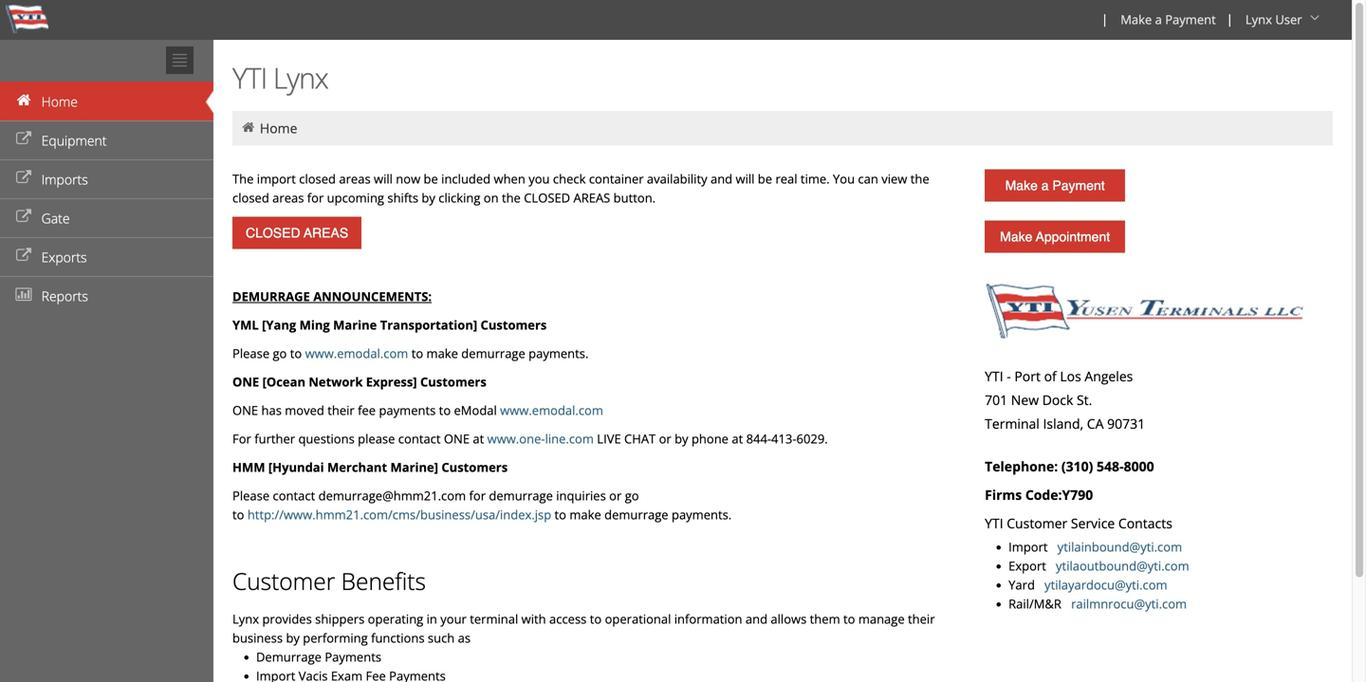 Task type: locate. For each thing, give the bounding box(es) containing it.
please
[[358, 430, 395, 447]]

0 horizontal spatial customer
[[232, 566, 335, 597]]

1 horizontal spatial will
[[736, 170, 755, 187]]

a
[[1155, 11, 1162, 28], [1042, 178, 1049, 193]]

1 horizontal spatial home
[[260, 119, 297, 137]]

0 vertical spatial lynx
[[1246, 11, 1272, 28]]

home link
[[0, 82, 213, 121], [260, 119, 297, 137]]

0 horizontal spatial or
[[609, 487, 622, 504]]

0 horizontal spatial lynx
[[232, 611, 259, 628]]

demurrage up http://www.hmm21.com/cms/business/usa/index.jsp to make demurrage payments.
[[489, 487, 553, 504]]

1 vertical spatial closed
[[232, 189, 269, 206]]

0 horizontal spatial areas
[[272, 189, 304, 206]]

1 vertical spatial www.emodal.com
[[500, 402, 603, 419]]

1 | from the left
[[1102, 10, 1108, 28]]

external link image inside exports link
[[14, 249, 33, 262]]

lynx inside the lynx provides shippers operating in your terminal with access to operational information and allows them to manage their business by performing functions such as
[[232, 611, 259, 628]]

areas
[[339, 170, 371, 187], [272, 189, 304, 206]]

ytilainbound@yti.com
[[1058, 538, 1182, 556]]

www.emodal.com down marine
[[305, 345, 408, 362]]

when
[[494, 170, 525, 187]]

hmm
[[232, 459, 265, 476]]

1 horizontal spatial lynx
[[273, 58, 328, 97]]

0 vertical spatial or
[[659, 430, 672, 447]]

by inside 'the import closed areas will now be included when you check container availability and will be real time.  you can view the closed areas for upcoming shifts by clicking on the closed areas button.'
[[422, 189, 435, 206]]

make down inquiries
[[570, 506, 601, 523]]

access
[[549, 611, 587, 628]]

demurrage
[[461, 345, 525, 362], [489, 487, 553, 504], [605, 506, 669, 523]]

customers for hmm [hyundai merchant marine] customers
[[442, 459, 508, 476]]

new
[[1011, 391, 1039, 409]]

0 horizontal spatial and
[[711, 170, 733, 187]]

and left allows
[[746, 611, 768, 628]]

1 vertical spatial or
[[609, 487, 622, 504]]

0 vertical spatial a
[[1155, 11, 1162, 28]]

shifts
[[387, 189, 418, 206]]

0 horizontal spatial by
[[286, 630, 300, 647]]

one left [ocean
[[232, 373, 259, 390]]

8000
[[1124, 457, 1154, 475]]

1 horizontal spatial www.emodal.com
[[500, 402, 603, 419]]

yti inside yti - port of los angeles 701 new dock st. terminal island, ca 90731
[[985, 367, 1004, 385]]

port
[[1015, 367, 1041, 385]]

home image
[[240, 121, 257, 134]]

[hyundai
[[268, 459, 324, 476]]

1 vertical spatial make
[[570, 506, 601, 523]]

rail/m&r
[[1009, 595, 1068, 612]]

0 vertical spatial payment
[[1165, 11, 1216, 28]]

0 vertical spatial customers
[[481, 316, 547, 334]]

0 vertical spatial customer
[[1007, 514, 1068, 532]]

external link image up bar chart icon
[[14, 249, 33, 262]]

0 horizontal spatial at
[[473, 430, 484, 447]]

2 please from the top
[[232, 487, 270, 504]]

home link right home icon
[[260, 119, 297, 137]]

www.emodal.com link down marine
[[305, 345, 408, 362]]

payment up appointment
[[1053, 178, 1105, 193]]

1 horizontal spatial |
[[1227, 10, 1233, 28]]

external link image
[[14, 171, 33, 185], [14, 249, 33, 262]]

2 external link image from the top
[[14, 249, 33, 262]]

1 will from the left
[[374, 170, 393, 187]]

phone
[[692, 430, 729, 447]]

2 external link image from the top
[[14, 210, 33, 223]]

1 vertical spatial contact
[[273, 487, 315, 504]]

imports link
[[0, 159, 213, 198]]

merchant
[[327, 459, 387, 476]]

external link image
[[14, 132, 33, 146], [14, 210, 33, 223]]

0 vertical spatial external link image
[[14, 171, 33, 185]]

provides
[[262, 611, 312, 628]]

external link image for equipment
[[14, 132, 33, 146]]

home right home icon
[[260, 119, 297, 137]]

for inside please contact demurrage@hmm21.com for demurrage inquiries or go to
[[469, 487, 486, 504]]

external link image for gate
[[14, 210, 33, 223]]

bar chart image
[[14, 288, 33, 301]]

customer up provides
[[232, 566, 335, 597]]

1 horizontal spatial www.emodal.com link
[[500, 402, 603, 419]]

2 horizontal spatial lynx
[[1246, 11, 1272, 28]]

2 vertical spatial yti
[[985, 514, 1004, 532]]

www.one-line.com link
[[487, 430, 594, 447]]

payments. down the phone
[[672, 506, 732, 523]]

contact down "[hyundai"
[[273, 487, 315, 504]]

or right chat
[[659, 430, 672, 447]]

payments. up line.com on the left bottom
[[529, 345, 589, 362]]

telephone:
[[985, 457, 1058, 475]]

railmnrocu@yti.com link
[[1071, 595, 1187, 612]]

gate
[[41, 209, 70, 227]]

0 horizontal spatial their
[[328, 402, 355, 419]]

further
[[254, 430, 295, 447]]

customers up http://www.hmm21.com/cms/business/usa/index.jsp to make demurrage payments.
[[442, 459, 508, 476]]

0 horizontal spatial make
[[427, 345, 458, 362]]

appointment
[[1036, 229, 1110, 244]]

0 vertical spatial areas
[[339, 170, 371, 187]]

will left real
[[736, 170, 755, 187]]

external link image down home image
[[14, 132, 33, 146]]

1 vertical spatial lynx
[[273, 58, 328, 97]]

0 vertical spatial home
[[41, 93, 78, 111]]

1 horizontal spatial a
[[1155, 11, 1162, 28]]

0 vertical spatial make a payment
[[1121, 11, 1216, 28]]

user
[[1276, 11, 1302, 28]]

transportation]
[[380, 316, 477, 334]]

by up demurrage
[[286, 630, 300, 647]]

1 horizontal spatial their
[[908, 611, 935, 628]]

1 vertical spatial please
[[232, 487, 270, 504]]

lynx user link
[[1237, 0, 1331, 40]]

closed down the
[[232, 189, 269, 206]]

1 vertical spatial payment
[[1053, 178, 1105, 193]]

please down hmm
[[232, 487, 270, 504]]

areas up upcoming
[[339, 170, 371, 187]]

None submit
[[232, 217, 362, 249]]

customers up emodal
[[420, 373, 487, 390]]

0 vertical spatial by
[[422, 189, 435, 206]]

1 vertical spatial make
[[1005, 178, 1038, 193]]

548-
[[1097, 457, 1124, 475]]

demurrage
[[256, 649, 322, 666]]

yml [yang ming marine transportation] customers
[[232, 316, 547, 334]]

payment left lynx user in the right top of the page
[[1165, 11, 1216, 28]]

benefits
[[341, 566, 426, 597]]

1 vertical spatial and
[[746, 611, 768, 628]]

0 vertical spatial please
[[232, 345, 270, 362]]

or right inquiries
[[609, 487, 622, 504]]

0 vertical spatial the
[[911, 170, 930, 187]]

areas down import
[[272, 189, 304, 206]]

1 vertical spatial external link image
[[14, 249, 33, 262]]

please for please go to www.emodal.com to make demurrage payments.
[[232, 345, 270, 362]]

1 horizontal spatial and
[[746, 611, 768, 628]]

customers
[[481, 316, 547, 334], [420, 373, 487, 390], [442, 459, 508, 476]]

ytilayardocu@yti.com link
[[1045, 576, 1168, 594]]

home link up equipment
[[0, 82, 213, 121]]

0 horizontal spatial home
[[41, 93, 78, 111]]

demurrage up emodal
[[461, 345, 525, 362]]

www.emodal.com link up www.one-line.com link at the bottom left of the page
[[500, 402, 603, 419]]

0 vertical spatial www.emodal.com link
[[305, 345, 408, 362]]

www.emodal.com link
[[305, 345, 408, 362], [500, 402, 603, 419]]

please
[[232, 345, 270, 362], [232, 487, 270, 504]]

reports
[[41, 287, 88, 305]]

1 horizontal spatial closed
[[299, 170, 336, 187]]

be right now at top left
[[424, 170, 438, 187]]

ming
[[299, 316, 330, 334]]

external link image inside 'imports' 'link'
[[14, 171, 33, 185]]

time.
[[801, 170, 830, 187]]

areas
[[574, 189, 610, 206]]

0 horizontal spatial will
[[374, 170, 393, 187]]

make for make a payment 'link' to the bottom
[[1005, 178, 1038, 193]]

please for please contact demurrage@hmm21.com for demurrage inquiries or go to
[[232, 487, 270, 504]]

0 vertical spatial go
[[273, 345, 287, 362]]

ytilayardocu@yti.com
[[1045, 576, 1168, 594]]

1 horizontal spatial make a payment
[[1121, 11, 1216, 28]]

for up http://www.hmm21.com/cms/business/usa/index.jsp to make demurrage payments.
[[469, 487, 486, 504]]

marine
[[333, 316, 377, 334]]

customers for one [ocean network express] customers
[[420, 373, 487, 390]]

home right home image
[[41, 93, 78, 111]]

1 vertical spatial customer
[[232, 566, 335, 597]]

0 horizontal spatial the
[[502, 189, 521, 206]]

make down "transportation]"
[[427, 345, 458, 362]]

1 horizontal spatial contact
[[398, 430, 441, 447]]

the
[[911, 170, 930, 187], [502, 189, 521, 206]]

0 horizontal spatial www.emodal.com
[[305, 345, 408, 362]]

to right access
[[590, 611, 602, 628]]

contact down the one has moved their fee payments to emodal www.emodal.com
[[398, 430, 441, 447]]

lynx
[[1246, 11, 1272, 28], [273, 58, 328, 97], [232, 611, 259, 628]]

make a payment
[[1121, 11, 1216, 28], [1005, 178, 1105, 193]]

1 vertical spatial make a payment link
[[985, 169, 1125, 202]]

one left has
[[232, 402, 258, 419]]

make for the make appointment link
[[1000, 229, 1033, 244]]

customer
[[1007, 514, 1068, 532], [232, 566, 335, 597]]

1 vertical spatial make a payment
[[1005, 178, 1105, 193]]

exports
[[41, 248, 87, 266]]

http://www.hmm21.com/cms/business/usa/index.jsp to make demurrage payments.
[[247, 506, 732, 523]]

external link image inside equipment link
[[14, 132, 33, 146]]

at down emodal
[[473, 430, 484, 447]]

0 horizontal spatial contact
[[273, 487, 315, 504]]

by right shifts
[[422, 189, 435, 206]]

1 horizontal spatial for
[[469, 487, 486, 504]]

1 vertical spatial payments.
[[672, 506, 732, 523]]

0 vertical spatial external link image
[[14, 132, 33, 146]]

the import closed areas will now be included when you check container availability and will be real time.  you can view the closed areas for upcoming shifts by clicking on the closed areas button.
[[232, 170, 930, 206]]

or
[[659, 430, 672, 447], [609, 487, 622, 504]]

go down [yang
[[273, 345, 287, 362]]

0 horizontal spatial payment
[[1053, 178, 1105, 193]]

please inside please contact demurrage@hmm21.com for demurrage inquiries or go to
[[232, 487, 270, 504]]

yti for yti lynx
[[232, 58, 267, 97]]

1 vertical spatial one
[[232, 402, 258, 419]]

home image
[[14, 93, 33, 107]]

external link image for exports
[[14, 249, 33, 262]]

2 vertical spatial demurrage
[[605, 506, 669, 523]]

www.emodal.com up www.one-line.com link at the bottom left of the page
[[500, 402, 603, 419]]

1 vertical spatial by
[[675, 430, 688, 447]]

one down emodal
[[444, 430, 470, 447]]

make a payment link
[[1112, 0, 1223, 40], [985, 169, 1125, 202]]

included
[[441, 170, 491, 187]]

their left fee at bottom
[[328, 402, 355, 419]]

6029.
[[797, 430, 828, 447]]

go
[[273, 345, 287, 362], [625, 487, 639, 504]]

0 horizontal spatial www.emodal.com link
[[305, 345, 408, 362]]

in
[[427, 611, 437, 628]]

go right inquiries
[[625, 487, 639, 504]]

view
[[882, 170, 907, 187]]

413-
[[771, 430, 797, 447]]

external link image left imports
[[14, 171, 33, 185]]

1 horizontal spatial payment
[[1165, 11, 1216, 28]]

external link image inside gate link
[[14, 210, 33, 223]]

please contact demurrage@hmm21.com for demurrage inquiries or go to
[[232, 487, 639, 523]]

go inside please contact demurrage@hmm21.com for demurrage inquiries or go to
[[625, 487, 639, 504]]

yti customer service contacts
[[985, 514, 1173, 532]]

reports link
[[0, 276, 213, 315]]

their right manage
[[908, 611, 935, 628]]

2 vertical spatial make
[[1000, 229, 1033, 244]]

demurrage down inquiries
[[605, 506, 669, 523]]

0 vertical spatial closed
[[299, 170, 336, 187]]

1 vertical spatial go
[[625, 487, 639, 504]]

external link image left gate
[[14, 210, 33, 223]]

to left emodal
[[439, 402, 451, 419]]

the down the when
[[502, 189, 521, 206]]

will left now at top left
[[374, 170, 393, 187]]

at left 844-
[[732, 430, 743, 447]]

1 please from the top
[[232, 345, 270, 362]]

0 vertical spatial and
[[711, 170, 733, 187]]

lynx user
[[1246, 11, 1302, 28]]

st.
[[1077, 391, 1092, 409]]

yti down 'firms'
[[985, 514, 1004, 532]]

customers right "transportation]"
[[481, 316, 547, 334]]

1 horizontal spatial at
[[732, 430, 743, 447]]

0 vertical spatial yti
[[232, 58, 267, 97]]

your
[[440, 611, 467, 628]]

closed right import
[[299, 170, 336, 187]]

firms code:y790
[[985, 486, 1093, 504]]

be left real
[[758, 170, 772, 187]]

the right view
[[911, 170, 930, 187]]

0 vertical spatial their
[[328, 402, 355, 419]]

0 horizontal spatial |
[[1102, 10, 1108, 28]]

with
[[522, 611, 546, 628]]

2 vertical spatial customers
[[442, 459, 508, 476]]

0 vertical spatial payments.
[[529, 345, 589, 362]]

now
[[396, 170, 421, 187]]

to down hmm
[[232, 506, 244, 523]]

by left the phone
[[675, 430, 688, 447]]

844-
[[746, 430, 771, 447]]

business
[[232, 630, 283, 647]]

0 horizontal spatial be
[[424, 170, 438, 187]]

and right availability
[[711, 170, 733, 187]]

for further questions please contact one at www.one-line.com live chat or by phone at 844-413-6029.
[[232, 430, 828, 447]]

for left upcoming
[[307, 189, 324, 206]]

1 vertical spatial external link image
[[14, 210, 33, 223]]

1 external link image from the top
[[14, 171, 33, 185]]

www.emodal.com
[[305, 345, 408, 362], [500, 402, 603, 419]]

please down yml
[[232, 345, 270, 362]]

1 vertical spatial customers
[[420, 373, 487, 390]]

of
[[1044, 367, 1057, 385]]

1 vertical spatial for
[[469, 487, 486, 504]]

yti up home icon
[[232, 58, 267, 97]]

0 horizontal spatial a
[[1042, 178, 1049, 193]]

make appointment link
[[985, 221, 1125, 253]]

yti left - at the bottom right of page
[[985, 367, 1004, 385]]

one has moved their fee payments to emodal www.emodal.com
[[232, 402, 603, 419]]

equipment
[[41, 131, 107, 149]]

to up [ocean
[[290, 345, 302, 362]]

express]
[[366, 373, 417, 390]]

customer up import
[[1007, 514, 1068, 532]]

clicking
[[439, 189, 481, 206]]

1 external link image from the top
[[14, 132, 33, 146]]

1 vertical spatial their
[[908, 611, 935, 628]]

1 horizontal spatial be
[[758, 170, 772, 187]]



Task type: describe. For each thing, give the bounding box(es) containing it.
real
[[776, 170, 798, 187]]

the
[[232, 170, 254, 187]]

0 vertical spatial make
[[1121, 11, 1152, 28]]

-
[[1007, 367, 1011, 385]]

0 vertical spatial make a payment link
[[1112, 0, 1223, 40]]

1 at from the left
[[473, 430, 484, 447]]

angle down image
[[1306, 11, 1325, 24]]

to down "transportation]"
[[412, 345, 423, 362]]

to right the them on the bottom right
[[844, 611, 855, 628]]

yard
[[1009, 576, 1042, 594]]

questions
[[298, 430, 355, 447]]

terminal
[[470, 611, 518, 628]]

allows
[[771, 611, 807, 628]]

service
[[1071, 514, 1115, 532]]

demurrage payments
[[256, 649, 381, 666]]

0 vertical spatial make
[[427, 345, 458, 362]]

1 horizontal spatial make
[[570, 506, 601, 523]]

2 vertical spatial one
[[444, 430, 470, 447]]

lynx for user
[[1246, 11, 1272, 28]]

by inside the lynx provides shippers operating in your terminal with access to operational information and allows them to manage their business by performing functions such as
[[286, 630, 300, 647]]

import ytilainbound@yti.com
[[1009, 538, 1182, 556]]

angeles
[[1085, 367, 1133, 385]]

chat
[[624, 430, 656, 447]]

one [ocean network express] customers
[[232, 373, 487, 390]]

1 vertical spatial home
[[260, 119, 297, 137]]

0 vertical spatial demurrage
[[461, 345, 525, 362]]

you
[[833, 170, 855, 187]]

operational
[[605, 611, 671, 628]]

marine]
[[390, 459, 438, 476]]

container
[[589, 170, 644, 187]]

yti - port of los angeles 701 new dock st. terminal island, ca 90731
[[985, 367, 1145, 433]]

[ocean
[[262, 373, 306, 390]]

and inside the lynx provides shippers operating in your terminal with access to operational information and allows them to manage their business by performing functions such as
[[746, 611, 768, 628]]

network
[[309, 373, 363, 390]]

line.com
[[545, 430, 594, 447]]

to inside please contact demurrage@hmm21.com for demurrage inquiries or go to
[[232, 506, 244, 523]]

on
[[484, 189, 499, 206]]

1 horizontal spatial the
[[911, 170, 930, 187]]

customer benefits
[[232, 566, 426, 597]]

www.one-
[[487, 430, 545, 447]]

or inside please contact demurrage@hmm21.com for demurrage inquiries or go to
[[609, 487, 622, 504]]

ytilaoutbound@yti.com
[[1056, 557, 1190, 575]]

yti for yti customer service contacts
[[985, 514, 1004, 532]]

such
[[428, 630, 455, 647]]

0 vertical spatial www.emodal.com
[[305, 345, 408, 362]]

inquiries
[[556, 487, 606, 504]]

1 horizontal spatial home link
[[260, 119, 297, 137]]

demurrage
[[232, 288, 310, 305]]

yti lynx
[[232, 58, 328, 97]]

yml
[[232, 316, 259, 334]]

external link image for imports
[[14, 171, 33, 185]]

2 horizontal spatial by
[[675, 430, 688, 447]]

0 horizontal spatial closed
[[232, 189, 269, 206]]

as
[[458, 630, 471, 647]]

lynx for provides
[[232, 611, 259, 628]]

demurrage announcements:
[[232, 288, 432, 305]]

2 be from the left
[[758, 170, 772, 187]]

please go to www.emodal.com to make demurrage payments.
[[232, 345, 589, 362]]

availability
[[647, 170, 707, 187]]

0 horizontal spatial payments.
[[529, 345, 589, 362]]

code:y790
[[1026, 486, 1093, 504]]

ytilaoutbound@yti.com link
[[1056, 557, 1190, 575]]

contacts
[[1119, 514, 1173, 532]]

0 horizontal spatial go
[[273, 345, 287, 362]]

upcoming
[[327, 189, 384, 206]]

payments
[[325, 649, 381, 666]]

manage
[[859, 611, 905, 628]]

1 horizontal spatial payments.
[[672, 506, 732, 523]]

exports link
[[0, 237, 213, 276]]

live
[[597, 430, 621, 447]]

1 horizontal spatial or
[[659, 430, 672, 447]]

make appointment
[[1000, 229, 1110, 244]]

http://www.hmm21.com/cms/business/usa/index.jsp link
[[247, 506, 551, 523]]

island,
[[1043, 415, 1084, 433]]

2 will from the left
[[736, 170, 755, 187]]

701
[[985, 391, 1008, 409]]

contact inside please contact demurrage@hmm21.com for demurrage inquiries or go to
[[273, 487, 315, 504]]

railmnrocu@yti.com
[[1071, 595, 1187, 612]]

0 vertical spatial contact
[[398, 430, 441, 447]]

announcements:
[[313, 288, 432, 305]]

dock
[[1042, 391, 1073, 409]]

90731
[[1107, 415, 1145, 433]]

1 vertical spatial the
[[502, 189, 521, 206]]

demurrage inside please contact demurrage@hmm21.com for demurrage inquiries or go to
[[489, 487, 553, 504]]

for
[[232, 430, 251, 447]]

shippers
[[315, 611, 365, 628]]

0 horizontal spatial home link
[[0, 82, 213, 121]]

www.emodal.com link for one has moved their fee payments to emodal www.emodal.com
[[500, 402, 603, 419]]

imports
[[41, 170, 88, 188]]

one for one [ocean network express] customers
[[232, 373, 259, 390]]

1 be from the left
[[424, 170, 438, 187]]

2 at from the left
[[732, 430, 743, 447]]

for inside 'the import closed areas will now be included when you check container availability and will be real time.  you can view the closed areas for upcoming shifts by clicking on the closed areas button.'
[[307, 189, 324, 206]]

lynx provides shippers operating in your terminal with access to operational information and allows them to manage their business by performing functions such as
[[232, 611, 935, 647]]

terminal
[[985, 415, 1040, 433]]

1 horizontal spatial areas
[[339, 170, 371, 187]]

their inside the lynx provides shippers operating in your terminal with access to operational information and allows them to manage their business by performing functions such as
[[908, 611, 935, 628]]

yti for yti - port of los angeles 701 new dock st. terminal island, ca 90731
[[985, 367, 1004, 385]]

www.emodal.com link for to make demurrage payments.
[[305, 345, 408, 362]]

demurrage@hmm21.com
[[318, 487, 466, 504]]

hmm [hyundai merchant marine] customers
[[232, 459, 508, 476]]

2 | from the left
[[1227, 10, 1233, 28]]

firms
[[985, 486, 1022, 504]]

(310)
[[1062, 457, 1093, 475]]

has
[[261, 402, 282, 419]]

can
[[858, 170, 878, 187]]

0 horizontal spatial make a payment
[[1005, 178, 1105, 193]]

payments
[[379, 402, 436, 419]]

to down inquiries
[[555, 506, 566, 523]]

ca
[[1087, 415, 1104, 433]]

import
[[1009, 538, 1048, 556]]

button.
[[614, 189, 656, 206]]

and inside 'the import closed areas will now be included when you check container availability and will be real time.  you can view the closed areas for upcoming shifts by clicking on the closed areas button.'
[[711, 170, 733, 187]]

you
[[529, 170, 550, 187]]

functions
[[371, 630, 425, 647]]

closed
[[524, 189, 570, 206]]

them
[[810, 611, 840, 628]]

fee
[[358, 402, 376, 419]]

1 horizontal spatial customer
[[1007, 514, 1068, 532]]

one for one has moved their fee payments to emodal www.emodal.com
[[232, 402, 258, 419]]



Task type: vqa. For each thing, say whether or not it's contained in the screenshot.


